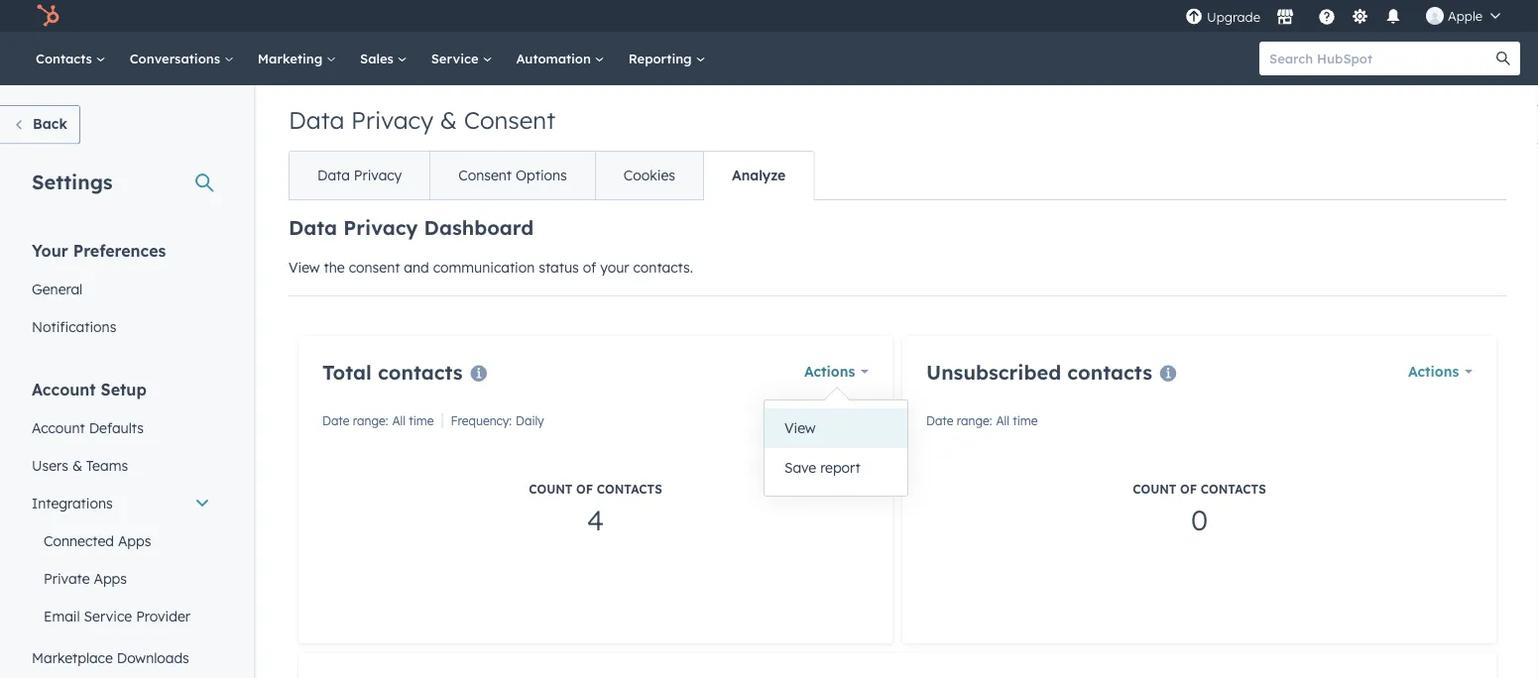 Task type: locate. For each thing, give the bounding box(es) containing it.
1 date from the left
[[322, 414, 350, 429]]

defaults
[[89, 419, 144, 436]]

1 account from the top
[[32, 379, 96, 399]]

consent
[[349, 259, 400, 276]]

1 date range: all time from the left
[[322, 414, 434, 429]]

apps
[[118, 532, 151, 550], [94, 570, 127, 587]]

0 horizontal spatial all
[[392, 414, 406, 429]]

0 horizontal spatial range:
[[353, 414, 388, 429]]

actions
[[804, 363, 855, 380], [1408, 363, 1459, 380]]

options
[[516, 167, 567, 184]]

1 horizontal spatial service
[[431, 50, 482, 66]]

contacts for 0
[[1201, 482, 1266, 497]]

all down "total contacts" on the left of page
[[392, 414, 406, 429]]

0 vertical spatial account
[[32, 379, 96, 399]]

account for account setup
[[32, 379, 96, 399]]

privacy up "data privacy dashboard"
[[354, 167, 402, 184]]

marketing link
[[246, 32, 348, 85]]

privacy up consent
[[343, 215, 418, 240]]

notifications button
[[1377, 0, 1410, 32]]

0 horizontal spatial count
[[529, 482, 573, 497]]

your
[[600, 259, 629, 276]]

marketplace downloads link
[[20, 639, 222, 677]]

1 horizontal spatial date range: all time
[[926, 414, 1038, 429]]

1 horizontal spatial view
[[785, 420, 816, 437]]

1 time from the left
[[409, 414, 434, 429]]

account for account defaults
[[32, 419, 85, 436]]

count of contacts 0
[[1133, 482, 1266, 537]]

date for daily
[[322, 414, 350, 429]]

of inside count of contacts 4
[[576, 482, 593, 497]]

bob builder image
[[1426, 7, 1444, 25]]

save report button
[[765, 448, 908, 488]]

account up account defaults
[[32, 379, 96, 399]]

connected
[[44, 532, 114, 550]]

setup
[[101, 379, 147, 399]]

range:
[[353, 414, 388, 429], [957, 414, 992, 429]]

privacy down the sales link
[[351, 105, 434, 135]]

1 count from the left
[[529, 482, 573, 497]]

1 horizontal spatial actions
[[1408, 363, 1459, 380]]

2 time from the left
[[1013, 414, 1038, 429]]

integrations
[[32, 494, 113, 512]]

date down "total"
[[322, 414, 350, 429]]

2 range: from the left
[[957, 414, 992, 429]]

apps down integrations button
[[118, 532, 151, 550]]

1 horizontal spatial contacts
[[597, 482, 662, 497]]

0 horizontal spatial &
[[72, 457, 82, 474]]

contacts down hubspot link
[[36, 50, 96, 66]]

marketing
[[258, 50, 326, 66]]

general link
[[20, 270, 222, 308]]

navigation
[[289, 151, 815, 200]]

time down unsubscribed contacts
[[1013, 414, 1038, 429]]

date for 0
[[926, 414, 954, 429]]

2 contacts from the left
[[1068, 360, 1153, 385]]

count
[[529, 482, 573, 497], [1133, 482, 1177, 497]]

2 vertical spatial privacy
[[343, 215, 418, 240]]

1 horizontal spatial count
[[1133, 482, 1177, 497]]

0 vertical spatial data
[[289, 105, 345, 135]]

1 horizontal spatial time
[[1013, 414, 1038, 429]]

view inside "button"
[[785, 420, 816, 437]]

date range: all time
[[322, 414, 434, 429], [926, 414, 1038, 429]]

1 vertical spatial consent
[[458, 167, 512, 184]]

view left the at top left
[[289, 259, 320, 276]]

cookies
[[624, 167, 675, 184]]

account defaults
[[32, 419, 144, 436]]

0 vertical spatial apps
[[118, 532, 151, 550]]

service inside service link
[[431, 50, 482, 66]]

2 vertical spatial data
[[289, 215, 337, 240]]

count inside "count of contacts 0"
[[1133, 482, 1177, 497]]

consent options
[[458, 167, 567, 184]]

time down "total contacts" on the left of page
[[409, 414, 434, 429]]

0 vertical spatial view
[[289, 259, 320, 276]]

apps up email service provider
[[94, 570, 127, 587]]

1 vertical spatial account
[[32, 419, 85, 436]]

1 range: from the left
[[353, 414, 388, 429]]

Search HubSpot search field
[[1260, 42, 1503, 75]]

2 date range: all time from the left
[[926, 414, 1038, 429]]

1 vertical spatial service
[[84, 608, 132, 625]]

menu containing apple
[[1183, 0, 1515, 32]]

service
[[431, 50, 482, 66], [84, 608, 132, 625]]

1 horizontal spatial all
[[996, 414, 1010, 429]]

settings image
[[1351, 8, 1369, 26]]

2 date from the left
[[926, 414, 954, 429]]

0
[[1191, 502, 1208, 537]]

integrations button
[[20, 485, 222, 522]]

hubspot image
[[36, 4, 60, 28]]

service down private apps link
[[84, 608, 132, 625]]

contacts up 0
[[1201, 482, 1266, 497]]

menu
[[1183, 0, 1515, 32]]

0 vertical spatial privacy
[[351, 105, 434, 135]]

0 horizontal spatial contacts
[[378, 360, 463, 385]]

of up 4
[[576, 482, 593, 497]]

2 horizontal spatial contacts
[[1201, 482, 1266, 497]]

search button
[[1487, 42, 1521, 75]]

1 horizontal spatial range:
[[957, 414, 992, 429]]

data privacy
[[317, 167, 402, 184]]

contacts up 4
[[597, 482, 662, 497]]

0 horizontal spatial actions
[[804, 363, 855, 380]]

range: down "total contacts" on the left of page
[[353, 414, 388, 429]]

0 horizontal spatial date range: all time
[[322, 414, 434, 429]]

back link
[[0, 105, 80, 144]]

0 horizontal spatial contacts
[[36, 50, 96, 66]]

date range: all time down "total contacts" on the left of page
[[322, 414, 434, 429]]

2 actions from the left
[[1408, 363, 1459, 380]]

users & teams link
[[20, 447, 222, 485]]

1 horizontal spatial date
[[926, 414, 954, 429]]

0 horizontal spatial date
[[322, 414, 350, 429]]

view the consent and communication status of your contacts.
[[289, 259, 693, 276]]

of left your
[[583, 259, 596, 276]]

upgrade
[[1207, 9, 1261, 25]]

1 vertical spatial &
[[72, 457, 82, 474]]

the
[[324, 259, 345, 276]]

1 vertical spatial data
[[317, 167, 350, 184]]

consent up 'consent options' at the top left
[[464, 105, 556, 135]]

actions inside popup button
[[1408, 363, 1459, 380]]

view
[[289, 259, 320, 276], [785, 420, 816, 437]]

date down unsubscribed
[[926, 414, 954, 429]]

1 horizontal spatial contacts
[[1068, 360, 1153, 385]]

time for 0
[[1013, 414, 1038, 429]]

daily
[[516, 414, 544, 429]]

consent up dashboard
[[458, 167, 512, 184]]

of inside "count of contacts 0"
[[1180, 482, 1197, 497]]

hubspot link
[[24, 4, 74, 28]]

contacts inside "count of contacts 0"
[[1201, 482, 1266, 497]]

count inside count of contacts 4
[[529, 482, 573, 497]]

all for 0
[[996, 414, 1010, 429]]

marketplaces image
[[1277, 9, 1294, 27]]

contacts
[[36, 50, 96, 66], [597, 482, 662, 497], [1201, 482, 1266, 497]]

view for view
[[785, 420, 816, 437]]

navigation containing data privacy
[[289, 151, 815, 200]]

contacts.
[[633, 259, 693, 276]]

account
[[32, 379, 96, 399], [32, 419, 85, 436]]

contacts for 4
[[378, 360, 463, 385]]

& down service link
[[440, 105, 457, 135]]

consent inside navigation
[[458, 167, 512, 184]]

view up save
[[785, 420, 816, 437]]

of
[[583, 259, 596, 276], [576, 482, 593, 497], [1180, 482, 1197, 497]]

conversations
[[130, 50, 224, 66]]

of up 0
[[1180, 482, 1197, 497]]

0 horizontal spatial service
[[84, 608, 132, 625]]

0 horizontal spatial time
[[409, 414, 434, 429]]

time
[[409, 414, 434, 429], [1013, 414, 1038, 429]]

account setup element
[[20, 378, 222, 678]]

general
[[32, 280, 83, 298]]

1 vertical spatial privacy
[[354, 167, 402, 184]]

data for data privacy
[[317, 167, 350, 184]]

account inside the account defaults link
[[32, 419, 85, 436]]

total
[[322, 360, 372, 385]]

range: down unsubscribed
[[957, 414, 992, 429]]

actions inside dropdown button
[[804, 363, 855, 380]]

range: for 0
[[957, 414, 992, 429]]

contacts
[[378, 360, 463, 385], [1068, 360, 1153, 385]]

0 vertical spatial &
[[440, 105, 457, 135]]

account up the users
[[32, 419, 85, 436]]

range: for daily
[[353, 414, 388, 429]]

reporting
[[629, 50, 696, 66]]

privacy
[[351, 105, 434, 135], [354, 167, 402, 184], [343, 215, 418, 240]]

data
[[289, 105, 345, 135], [317, 167, 350, 184], [289, 215, 337, 240]]

data privacy link
[[290, 152, 430, 199]]

0 vertical spatial consent
[[464, 105, 556, 135]]

1 vertical spatial view
[[785, 420, 816, 437]]

help image
[[1318, 9, 1336, 27]]

contacts inside count of contacts 4
[[597, 482, 662, 497]]

&
[[440, 105, 457, 135], [72, 457, 82, 474]]

settings link
[[1348, 5, 1373, 26]]

all down unsubscribed
[[996, 414, 1010, 429]]

service up data privacy & consent
[[431, 50, 482, 66]]

apps for private apps
[[94, 570, 127, 587]]

preferences
[[73, 241, 166, 260]]

analyze link
[[703, 152, 814, 199]]

1 all from the left
[[392, 414, 406, 429]]

view for view the consent and communication status of your contacts.
[[289, 259, 320, 276]]

2 count from the left
[[1133, 482, 1177, 497]]

actions button
[[1408, 358, 1473, 386]]

date range: all time down unsubscribed
[[926, 414, 1038, 429]]

1 vertical spatial apps
[[94, 570, 127, 587]]

2 all from the left
[[996, 414, 1010, 429]]

all
[[392, 414, 406, 429], [996, 414, 1010, 429]]

1 actions from the left
[[804, 363, 855, 380]]

1 horizontal spatial &
[[440, 105, 457, 135]]

& right the users
[[72, 457, 82, 474]]

0 vertical spatial service
[[431, 50, 482, 66]]

settings
[[32, 169, 113, 194]]

1 contacts from the left
[[378, 360, 463, 385]]

2 account from the top
[[32, 419, 85, 436]]

0 horizontal spatial view
[[289, 259, 320, 276]]

contacts link
[[24, 32, 118, 85]]



Task type: vqa. For each thing, say whether or not it's contained in the screenshot.
&
yes



Task type: describe. For each thing, give the bounding box(es) containing it.
date range: all time for 0
[[926, 414, 1038, 429]]

actions for 4
[[804, 363, 855, 380]]

of for 4
[[576, 482, 593, 497]]

search image
[[1497, 52, 1511, 65]]

back
[[33, 115, 67, 132]]

total contacts
[[322, 360, 463, 385]]

sales
[[360, 50, 397, 66]]

& inside account setup element
[[72, 457, 82, 474]]

all for daily
[[392, 414, 406, 429]]

apple button
[[1414, 0, 1513, 32]]

apple
[[1448, 7, 1483, 24]]

private
[[44, 570, 90, 587]]

email service provider link
[[20, 598, 222, 635]]

frequency:
[[451, 414, 512, 429]]

unsubscribed contacts
[[926, 360, 1153, 385]]

save
[[785, 459, 817, 477]]

downloads
[[117, 649, 189, 667]]

cookies link
[[595, 152, 703, 199]]

contacts for 0
[[1068, 360, 1153, 385]]

users & teams
[[32, 457, 128, 474]]

your preferences
[[32, 241, 166, 260]]

your
[[32, 241, 68, 260]]

account defaults link
[[20, 409, 222, 447]]

save report
[[785, 459, 861, 477]]

privacy for dashboard
[[343, 215, 418, 240]]

notifications link
[[20, 308, 222, 346]]

service link
[[419, 32, 504, 85]]

time for daily
[[409, 414, 434, 429]]

users
[[32, 457, 68, 474]]

marketplace downloads
[[32, 649, 189, 667]]

communication
[[433, 259, 535, 276]]

notifications image
[[1385, 9, 1403, 27]]

actions for 0
[[1408, 363, 1459, 380]]

of for 0
[[1180, 482, 1197, 497]]

contacts for 4
[[597, 482, 662, 497]]

data privacy dashboard
[[289, 215, 534, 240]]

count for 4
[[529, 482, 573, 497]]

count for 0
[[1133, 482, 1177, 497]]

report
[[820, 459, 861, 477]]

view button
[[765, 409, 908, 448]]

data for data privacy & consent
[[289, 105, 345, 135]]

frequency: daily
[[451, 414, 544, 429]]

automation
[[516, 50, 595, 66]]

teams
[[86, 457, 128, 474]]

marketplace
[[32, 649, 113, 667]]

contacts inside contacts link
[[36, 50, 96, 66]]

date range: all time for daily
[[322, 414, 434, 429]]

private apps link
[[20, 560, 222, 598]]

privacy inside navigation
[[354, 167, 402, 184]]

count of contacts 4
[[529, 482, 662, 537]]

private apps
[[44, 570, 127, 587]]

connected apps
[[44, 532, 151, 550]]

your preferences element
[[20, 240, 222, 346]]

data privacy & consent
[[289, 105, 556, 135]]

privacy for &
[[351, 105, 434, 135]]

automation link
[[504, 32, 617, 85]]

marketplaces button
[[1265, 0, 1306, 32]]

analyze
[[732, 167, 786, 184]]

email
[[44, 608, 80, 625]]

sales link
[[348, 32, 419, 85]]

unsubscribed
[[926, 360, 1061, 385]]

service inside email service provider link
[[84, 608, 132, 625]]

and
[[404, 259, 429, 276]]

provider
[[136, 608, 190, 625]]

notifications
[[32, 318, 116, 335]]

email service provider
[[44, 608, 190, 625]]

upgrade image
[[1185, 8, 1203, 26]]

reporting link
[[617, 32, 718, 85]]

status
[[539, 259, 579, 276]]

account setup
[[32, 379, 147, 399]]

apps for connected apps
[[118, 532, 151, 550]]

connected apps link
[[20, 522, 222, 560]]

data for data privacy dashboard
[[289, 215, 337, 240]]

actions button
[[804, 358, 869, 386]]

conversations link
[[118, 32, 246, 85]]

consent options link
[[430, 152, 595, 199]]

dashboard
[[424, 215, 534, 240]]

4
[[587, 502, 604, 537]]

help button
[[1310, 0, 1344, 32]]



